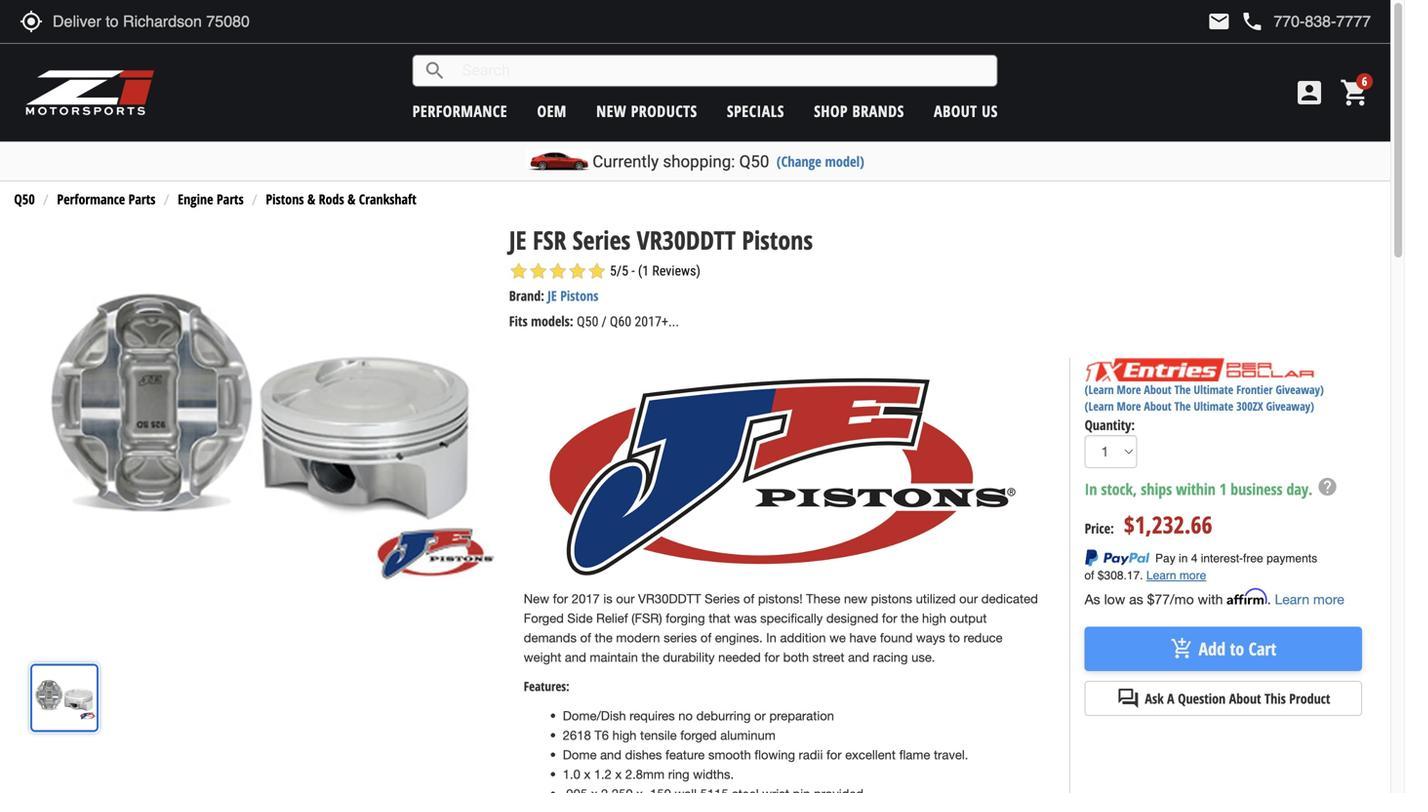 Task type: vqa. For each thing, say whether or not it's contained in the screenshot.
"we" in For faster delivery, we sometimes elect to upgrade Ground services to FedEx Air services at no additional charge.
no



Task type: locate. For each thing, give the bounding box(es) containing it.
.
[[1268, 591, 1272, 608]]

&
[[308, 190, 315, 209], [348, 190, 356, 209]]

2 horizontal spatial q50
[[740, 152, 770, 171]]

1 horizontal spatial je
[[548, 287, 557, 305]]

1 vertical spatial more
[[1117, 399, 1142, 415]]

the down the modern at the bottom left of page
[[642, 650, 660, 665]]

day.
[[1287, 479, 1314, 500]]

as
[[1130, 591, 1144, 608]]

performance parts
[[57, 190, 156, 209]]

vr30ddtt
[[637, 222, 736, 257], [639, 592, 702, 607]]

0 vertical spatial the
[[1175, 382, 1192, 398]]

performance
[[413, 101, 508, 122]]

to right ways on the bottom of page
[[949, 631, 961, 646]]

new for 2017 is our vr30ddtt series of pistons! these new pistons utilized our dedicated forged side relief (fsr) forging that was specifically designed for the high output demands of the modern series of engines. in addition we have found ways to reduce weight and maintain the durability needed for both street and racing use.
[[524, 592, 1039, 665]]

pistons left rods
[[266, 190, 304, 209]]

0 horizontal spatial of
[[581, 631, 592, 646]]

new up currently
[[597, 101, 627, 122]]

2 horizontal spatial pistons
[[742, 222, 813, 257]]

in down specifically
[[767, 631, 777, 646]]

ultimate up (learn more about the ultimate 300zx giveaway) link on the right
[[1194, 382, 1234, 398]]

in inside the new for 2017 is our vr30ddtt series of pistons! these new pistons utilized our dedicated forged side relief (fsr) forging that was specifically designed for the high output demands of the modern series of engines. in addition we have found ways to reduce weight and maintain the durability needed for both street and racing use.
[[767, 631, 777, 646]]

the up (learn more about the ultimate 300zx giveaway) link on the right
[[1175, 382, 1192, 398]]

or
[[755, 709, 766, 724]]

0 horizontal spatial je
[[509, 222, 527, 257]]

ultimate down (learn more about the ultimate frontier giveaway) 'link'
[[1194, 399, 1234, 415]]

1 horizontal spatial our
[[960, 592, 978, 607]]

(fsr)
[[632, 611, 663, 626]]

x right 1.2
[[616, 767, 622, 783]]

2 the from the top
[[1175, 399, 1192, 415]]

pistons up models:
[[561, 287, 599, 305]]

to right add
[[1231, 637, 1245, 661]]

add
[[1199, 637, 1226, 661]]

2 vertical spatial pistons
[[561, 287, 599, 305]]

2017
[[572, 592, 600, 607]]

1 horizontal spatial x
[[616, 767, 622, 783]]

we
[[830, 631, 846, 646]]

frontier
[[1237, 382, 1274, 398]]

dishes
[[625, 748, 662, 763]]

0 horizontal spatial pistons
[[266, 190, 304, 209]]

1 vertical spatial vr30ddtt
[[639, 592, 702, 607]]

ways
[[917, 631, 946, 646]]

of
[[744, 592, 755, 607], [581, 631, 592, 646], [701, 631, 712, 646]]

have
[[850, 631, 877, 646]]

0 vertical spatial vr30ddtt
[[637, 222, 736, 257]]

price:
[[1085, 519, 1115, 538]]

pistons down (change
[[742, 222, 813, 257]]

with
[[1199, 591, 1224, 608]]

1 & from the left
[[308, 190, 315, 209]]

new products link
[[597, 101, 698, 122]]

0 horizontal spatial our
[[616, 592, 635, 607]]

shop brands
[[814, 101, 905, 122]]

q50 left /
[[577, 314, 599, 330]]

0 vertical spatial je
[[509, 222, 527, 257]]

the up found
[[901, 611, 919, 626]]

je left fsr
[[509, 222, 527, 257]]

0 vertical spatial high
[[923, 611, 947, 626]]

high inside the new for 2017 is our vr30ddtt series of pistons! these new pistons utilized our dedicated forged side relief (fsr) forging that was specifically designed for the high output demands of the modern series of engines. in addition we have found ways to reduce weight and maintain the durability needed for both street and racing use.
[[923, 611, 947, 626]]

performance
[[57, 190, 125, 209]]

engine
[[178, 190, 213, 209]]

(learn
[[1085, 382, 1115, 398], [1085, 399, 1115, 415]]

1 vertical spatial giveaway)
[[1267, 399, 1315, 415]]

1 ultimate from the top
[[1194, 382, 1234, 398]]

account_box
[[1295, 77, 1326, 108]]

/
[[602, 314, 607, 330]]

of up 'was'
[[744, 592, 755, 607]]

1 horizontal spatial q50
[[577, 314, 599, 330]]

0 horizontal spatial parts
[[129, 190, 156, 209]]

dome/dish
[[563, 709, 626, 724]]

oem
[[537, 101, 567, 122]]

the
[[1175, 382, 1192, 398], [1175, 399, 1192, 415]]

and down demands
[[565, 650, 587, 665]]

1 vertical spatial je
[[548, 287, 557, 305]]

forged
[[681, 728, 717, 744]]

0 vertical spatial q50
[[740, 152, 770, 171]]

0 vertical spatial series
[[573, 222, 631, 257]]

and down "have"
[[849, 650, 870, 665]]

shopping_cart
[[1341, 77, 1372, 108]]

new inside the new for 2017 is our vr30ddtt series of pistons! these new pistons utilized our dedicated forged side relief (fsr) forging that was specifically designed for the high output demands of the modern series of engines. in addition we have found ways to reduce weight and maintain the durability needed for both street and racing use.
[[844, 592, 868, 607]]

1 horizontal spatial of
[[701, 631, 712, 646]]

addition
[[781, 631, 826, 646]]

giveaway)
[[1276, 382, 1325, 398], [1267, 399, 1315, 415]]

to
[[949, 631, 961, 646], [1231, 637, 1245, 661]]

of down the that at bottom right
[[701, 631, 712, 646]]

flame
[[900, 748, 931, 763]]

0 horizontal spatial to
[[949, 631, 961, 646]]

1 x from the left
[[584, 767, 591, 783]]

2 parts from the left
[[217, 190, 244, 209]]

& right rods
[[348, 190, 356, 209]]

1 vertical spatial the
[[595, 631, 613, 646]]

series up the 5/5 -
[[573, 222, 631, 257]]

dome
[[563, 748, 597, 763]]

new products
[[597, 101, 698, 122]]

about inside question_answer ask a question about this product
[[1230, 690, 1262, 708]]

q50 left performance
[[14, 190, 35, 209]]

0 vertical spatial pistons
[[266, 190, 304, 209]]

about down (learn more about the ultimate frontier giveaway) 'link'
[[1145, 399, 1172, 415]]

1 vertical spatial high
[[613, 728, 637, 744]]

2 vertical spatial q50
[[577, 314, 599, 330]]

for inside 'dome/dish requires no deburring or preparation 2618 t6 high tensile forged aluminum dome and dishes feature smooth flowing radii for excellent flame travel. 1.0 x 1.2 x 2.8mm ring widths.'
[[827, 748, 842, 763]]

0 horizontal spatial in
[[767, 631, 777, 646]]

preparation
[[770, 709, 835, 724]]

models:
[[531, 312, 574, 331]]

new
[[524, 592, 550, 607]]

street
[[813, 650, 845, 665]]

giveaway) right frontier
[[1276, 382, 1325, 398]]

1 horizontal spatial high
[[923, 611, 947, 626]]

1 vertical spatial q50
[[14, 190, 35, 209]]

in left the stock,
[[1085, 479, 1098, 500]]

series
[[664, 631, 697, 646]]

us
[[982, 101, 999, 122]]

oem link
[[537, 101, 567, 122]]

for
[[553, 592, 568, 607], [883, 611, 898, 626], [765, 650, 780, 665], [827, 748, 842, 763]]

our
[[616, 592, 635, 607], [960, 592, 978, 607]]

Search search field
[[447, 56, 998, 86]]

these
[[807, 592, 841, 607]]

1 vertical spatial pistons
[[742, 222, 813, 257]]

1 horizontal spatial in
[[1085, 479, 1098, 500]]

1 horizontal spatial pistons
[[561, 287, 599, 305]]

our up output
[[960, 592, 978, 607]]

question_answer ask a question about this product
[[1117, 687, 1331, 711]]

high down utilized
[[923, 611, 947, 626]]

1 vertical spatial in
[[767, 631, 777, 646]]

the down (learn more about the ultimate frontier giveaway) 'link'
[[1175, 399, 1192, 415]]

2 vertical spatial the
[[642, 650, 660, 665]]

of down side
[[581, 631, 592, 646]]

1 horizontal spatial series
[[705, 592, 740, 607]]

2.8mm
[[626, 767, 665, 783]]

0 horizontal spatial high
[[613, 728, 637, 744]]

output
[[950, 611, 987, 626]]

our right is
[[616, 592, 635, 607]]

0 horizontal spatial &
[[308, 190, 315, 209]]

modern
[[617, 631, 660, 646]]

0 horizontal spatial x
[[584, 767, 591, 783]]

0 horizontal spatial series
[[573, 222, 631, 257]]

1 horizontal spatial &
[[348, 190, 356, 209]]

giveaway) down frontier
[[1267, 399, 1315, 415]]

x right 1.0
[[584, 767, 591, 783]]

in
[[1085, 479, 1098, 500], [767, 631, 777, 646]]

parts for engine parts
[[217, 190, 244, 209]]

that
[[709, 611, 731, 626]]

question_answer
[[1117, 687, 1141, 711]]

1 horizontal spatial and
[[601, 748, 622, 763]]

new
[[597, 101, 627, 122], [844, 592, 868, 607]]

brands
[[853, 101, 905, 122]]

series inside the new for 2017 is our vr30ddtt series of pistons! these new pistons utilized our dedicated forged side relief (fsr) forging that was specifically designed for the high output demands of the modern series of engines. in addition we have found ways to reduce weight and maintain the durability needed for both street and racing use.
[[705, 592, 740, 607]]

5 star from the left
[[588, 262, 607, 281]]

0 vertical spatial new
[[597, 101, 627, 122]]

to inside the new for 2017 is our vr30ddtt series of pistons! these new pistons utilized our dedicated forged side relief (fsr) forging that was specifically designed for the high output demands of the modern series of engines. in addition we have found ways to reduce weight and maintain the durability needed for both street and racing use.
[[949, 631, 961, 646]]

2 horizontal spatial the
[[901, 611, 919, 626]]

1 vertical spatial the
[[1175, 399, 1192, 415]]

0 vertical spatial (learn
[[1085, 382, 1115, 398]]

both
[[784, 650, 810, 665]]

series
[[573, 222, 631, 257], [705, 592, 740, 607]]

business
[[1231, 479, 1283, 500]]

1 our from the left
[[616, 592, 635, 607]]

rods
[[319, 190, 344, 209]]

this
[[1265, 690, 1287, 708]]

1 star from the left
[[509, 262, 529, 281]]

0 vertical spatial in
[[1085, 479, 1098, 500]]

about left "this"
[[1230, 690, 1262, 708]]

1 horizontal spatial new
[[844, 592, 868, 607]]

high right "t6"
[[613, 728, 637, 744]]

as
[[1085, 591, 1101, 608]]

vr30ddtt up forging
[[639, 592, 702, 607]]

for down pistons
[[883, 611, 898, 626]]

series inside je fsr series vr30ddtt pistons star star star star star 5/5 - (1 reviews) brand: je pistons fits models: q50 / q60 2017+...
[[573, 222, 631, 257]]

vr30ddtt down shopping: at top
[[637, 222, 736, 257]]

0 vertical spatial ultimate
[[1194, 382, 1234, 398]]

2 our from the left
[[960, 592, 978, 607]]

1 vertical spatial series
[[705, 592, 740, 607]]

1 horizontal spatial to
[[1231, 637, 1245, 661]]

and up 1.2
[[601, 748, 622, 763]]

q50 inside je fsr series vr30ddtt pistons star star star star star 5/5 - (1 reviews) brand: je pistons fits models: q50 / q60 2017+...
[[577, 314, 599, 330]]

for right 'radii'
[[827, 748, 842, 763]]

the down relief
[[595, 631, 613, 646]]

1 vertical spatial (learn
[[1085, 399, 1115, 415]]

vr30ddtt inside je fsr series vr30ddtt pistons star star star star star 5/5 - (1 reviews) brand: je pistons fits models: q50 / q60 2017+...
[[637, 222, 736, 257]]

1 vertical spatial new
[[844, 592, 868, 607]]

parts right performance
[[129, 190, 156, 209]]

2 more from the top
[[1117, 399, 1142, 415]]

ring
[[669, 767, 690, 783]]

q60
[[610, 314, 632, 330]]

/mo
[[1171, 591, 1195, 608]]

forging
[[666, 611, 706, 626]]

je up models:
[[548, 287, 557, 305]]

0 vertical spatial more
[[1117, 382, 1142, 398]]

phone
[[1241, 10, 1265, 33]]

1 horizontal spatial parts
[[217, 190, 244, 209]]

series up the that at bottom right
[[705, 592, 740, 607]]

1 parts from the left
[[129, 190, 156, 209]]

was
[[734, 611, 757, 626]]

2 & from the left
[[348, 190, 356, 209]]

new up "designed"
[[844, 592, 868, 607]]

about
[[934, 101, 978, 122], [1145, 382, 1172, 398], [1145, 399, 1172, 415], [1230, 690, 1262, 708]]

q50 left (change
[[740, 152, 770, 171]]

& left rods
[[308, 190, 315, 209]]

1 vertical spatial ultimate
[[1194, 399, 1234, 415]]

parts right engine
[[217, 190, 244, 209]]

(change model) link
[[777, 152, 865, 171]]



Task type: describe. For each thing, give the bounding box(es) containing it.
affirm
[[1228, 589, 1268, 606]]

2 star from the left
[[529, 262, 549, 281]]

4 star from the left
[[568, 262, 588, 281]]

in inside in stock, ships within 1 business day. help
[[1085, 479, 1098, 500]]

shop brands link
[[814, 101, 905, 122]]

$77
[[1148, 591, 1171, 608]]

2 (learn from the top
[[1085, 399, 1115, 415]]

pistons!
[[758, 592, 803, 607]]

reduce
[[964, 631, 1003, 646]]

(change
[[777, 152, 822, 171]]

smooth
[[709, 748, 752, 763]]

specials
[[727, 101, 785, 122]]

0 vertical spatial the
[[901, 611, 919, 626]]

parts for performance parts
[[129, 190, 156, 209]]

currently shopping: q50 (change model)
[[593, 152, 865, 171]]

pistons & rods & crankshaft link
[[266, 190, 417, 209]]

engine parts link
[[178, 190, 244, 209]]

price: $1,232.66
[[1085, 509, 1213, 541]]

3 star from the left
[[549, 262, 568, 281]]

specials link
[[727, 101, 785, 122]]

is
[[604, 592, 613, 607]]

racing
[[873, 650, 909, 665]]

aluminum
[[721, 728, 776, 744]]

shop
[[814, 101, 849, 122]]

quantity:
[[1085, 416, 1136, 434]]

feature
[[666, 748, 705, 763]]

needed
[[719, 650, 761, 665]]

2 horizontal spatial and
[[849, 650, 870, 665]]

deburring
[[697, 709, 751, 724]]

model)
[[825, 152, 865, 171]]

2 x from the left
[[616, 767, 622, 783]]

high inside 'dome/dish requires no deburring or preparation 2618 t6 high tensile forged aluminum dome and dishes feature smooth flowing radii for excellent flame travel. 1.0 x 1.2 x 2.8mm ring widths.'
[[613, 728, 637, 744]]

features:
[[524, 678, 570, 696]]

0 horizontal spatial and
[[565, 650, 587, 665]]

requires
[[630, 709, 675, 724]]

5/5 -
[[610, 263, 635, 279]]

demands
[[524, 631, 577, 646]]

travel.
[[934, 748, 969, 763]]

found
[[881, 631, 913, 646]]

about us
[[934, 101, 999, 122]]

2 horizontal spatial of
[[744, 592, 755, 607]]

1 more from the top
[[1117, 382, 1142, 398]]

no
[[679, 709, 693, 724]]

0 horizontal spatial q50
[[14, 190, 35, 209]]

add_shopping_cart
[[1171, 638, 1195, 661]]

1 the from the top
[[1175, 382, 1192, 398]]

1 (learn from the top
[[1085, 382, 1115, 398]]

1
[[1220, 479, 1227, 500]]

as low as $77 /mo with affirm . learn more
[[1085, 589, 1345, 608]]

mail
[[1208, 10, 1232, 33]]

2618
[[563, 728, 591, 744]]

ask
[[1146, 690, 1165, 708]]

q50 link
[[14, 190, 35, 209]]

and inside 'dome/dish requires no deburring or preparation 2618 t6 high tensile forged aluminum dome and dishes feature smooth flowing radii for excellent flame travel. 1.0 x 1.2 x 2.8mm ring widths.'
[[601, 748, 622, 763]]

phone link
[[1241, 10, 1372, 33]]

brand:
[[509, 287, 545, 305]]

(learn more about the ultimate frontier giveaway) (learn more about the ultimate 300zx giveaway)
[[1085, 382, 1325, 415]]

products
[[631, 101, 698, 122]]

z1 motorsports logo image
[[24, 68, 156, 117]]

1 horizontal spatial the
[[642, 650, 660, 665]]

tensile
[[641, 728, 677, 744]]

search
[[423, 59, 447, 83]]

2 ultimate from the top
[[1194, 399, 1234, 415]]

widths.
[[693, 767, 734, 783]]

$1,232.66
[[1125, 509, 1213, 541]]

300zx
[[1237, 399, 1264, 415]]

add_shopping_cart add to cart
[[1171, 637, 1277, 661]]

relief
[[597, 611, 628, 626]]

for right the new
[[553, 592, 568, 607]]

about up (learn more about the ultimate 300zx giveaway) link on the right
[[1145, 382, 1172, 398]]

product
[[1290, 690, 1331, 708]]

side
[[568, 611, 593, 626]]

about left us
[[934, 101, 978, 122]]

1.0
[[563, 767, 581, 783]]

pistons & rods & crankshaft
[[266, 190, 417, 209]]

je pistons link
[[548, 287, 599, 305]]

dedicated
[[982, 592, 1039, 607]]

engines.
[[715, 631, 763, 646]]

for left both
[[765, 650, 780, 665]]

help
[[1318, 476, 1339, 498]]

account_box link
[[1290, 77, 1331, 108]]

forged
[[524, 611, 564, 626]]

0 horizontal spatial new
[[597, 101, 627, 122]]

performance parts link
[[57, 190, 156, 209]]

t6
[[595, 728, 609, 744]]

je fsr series vr30ddtt pistons star star star star star 5/5 - (1 reviews) brand: je pistons fits models: q50 / q60 2017+...
[[509, 222, 813, 331]]

crankshaft
[[359, 190, 417, 209]]

vr30ddtt inside the new for 2017 is our vr30ddtt series of pistons! these new pistons utilized our dedicated forged side relief (fsr) forging that was specifically designed for the high output demands of the modern series of engines. in addition we have found ways to reduce weight and maintain the durability needed for both street and racing use.
[[639, 592, 702, 607]]

mail phone
[[1208, 10, 1265, 33]]

0 vertical spatial giveaway)
[[1276, 382, 1325, 398]]

performance link
[[413, 101, 508, 122]]

maintain
[[590, 650, 638, 665]]

0 horizontal spatial the
[[595, 631, 613, 646]]

mail link
[[1208, 10, 1232, 33]]

use.
[[912, 650, 936, 665]]

radii
[[799, 748, 823, 763]]

1.2
[[594, 767, 612, 783]]

cart
[[1249, 637, 1277, 661]]

weight
[[524, 650, 562, 665]]

(learn more about the ultimate frontier giveaway) link
[[1085, 382, 1325, 398]]

learn
[[1276, 591, 1310, 608]]

specifically
[[761, 611, 823, 626]]



